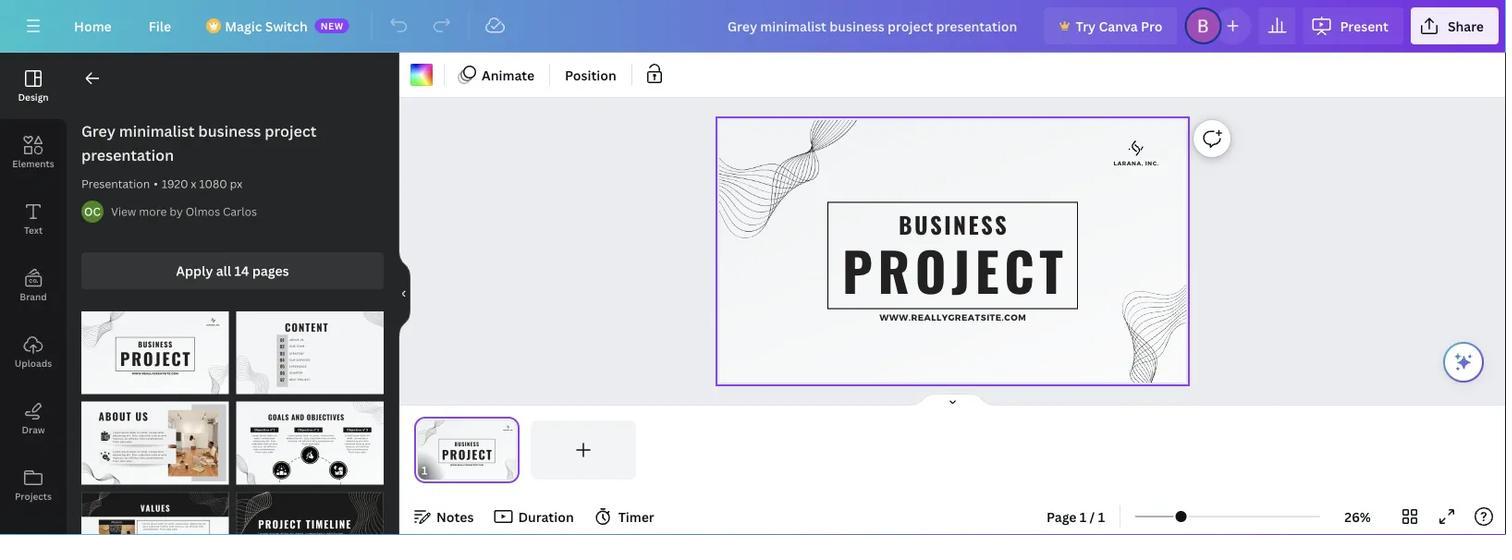 Task type: vqa. For each thing, say whether or not it's contained in the screenshot.
UP inside the The 'Once You'Ve Set Up Your Account, Invite Your Team And Instantly Start Collaborating. All It Takes Is Choosing A Template Or Starting A File From Scratch And You'Re On Your Way.'
no



Task type: locate. For each thing, give the bounding box(es) containing it.
grey minimalist business project presentation
[[81, 121, 317, 165]]

uploads button
[[0, 319, 67, 386]]

main menu bar
[[0, 0, 1507, 53]]

project right business
[[265, 121, 317, 141]]

magic switch
[[225, 17, 308, 35]]

business
[[198, 121, 261, 141]]

larana,
[[1114, 160, 1144, 167]]

new
[[321, 19, 344, 32]]

duration button
[[489, 502, 582, 532]]

try canva pro
[[1076, 17, 1163, 35]]

1
[[1080, 508, 1087, 526], [1099, 508, 1106, 526]]

by
[[170, 204, 183, 219]]

1 vertical spatial project
[[843, 231, 1069, 310]]

projects
[[15, 490, 52, 503]]

share button
[[1412, 7, 1500, 44]]

14
[[235, 262, 249, 280]]

grey minimalist business project presentation image
[[81, 312, 229, 395], [236, 312, 384, 395], [81, 402, 229, 485], [236, 402, 384, 485], [81, 493, 229, 536], [236, 493, 384, 536]]

26%
[[1345, 508, 1372, 526]]

x
[[191, 176, 197, 191]]

view
[[111, 204, 136, 219]]

0 horizontal spatial 1
[[1080, 508, 1087, 526]]

pages
[[252, 262, 289, 280]]

olmos carlos image
[[81, 201, 104, 223]]

text button
[[0, 186, 67, 253]]

presentation
[[81, 145, 174, 165]]

magic
[[225, 17, 262, 35]]

px
[[230, 176, 243, 191]]

animate
[[482, 66, 535, 84]]

duration
[[518, 508, 574, 526]]

elements button
[[0, 119, 67, 186]]

project
[[265, 121, 317, 141], [843, 231, 1069, 310]]

page 1 image
[[414, 421, 520, 480]]

1 horizontal spatial 1
[[1099, 508, 1106, 526]]

0 vertical spatial project
[[265, 121, 317, 141]]

0 horizontal spatial project
[[265, 121, 317, 141]]

brand
[[20, 290, 47, 303]]

hide pages image
[[909, 393, 998, 408]]

view more by olmos carlos
[[111, 204, 257, 219]]

project up www.reallygreatsite.com
[[843, 231, 1069, 310]]

hide image
[[399, 250, 411, 339]]

uploads
[[15, 357, 52, 370]]

timer
[[619, 508, 655, 526]]

notes
[[437, 508, 474, 526]]

1 left /
[[1080, 508, 1087, 526]]

canva assistant image
[[1453, 352, 1475, 374]]

page 1 / 1
[[1047, 508, 1106, 526]]

1 right /
[[1099, 508, 1106, 526]]

more
[[139, 204, 167, 219]]

no color image
[[411, 64, 433, 86]]

page
[[1047, 508, 1077, 526]]

1920
[[162, 176, 188, 191]]

Page title text field
[[436, 462, 443, 480]]

project inside "grey minimalist business project presentation"
[[265, 121, 317, 141]]

grey minimalist business project presentation element
[[81, 312, 229, 395], [236, 312, 384, 395], [81, 402, 229, 485], [236, 402, 384, 485], [81, 493, 229, 536], [236, 493, 384, 536]]

present
[[1341, 17, 1389, 35]]



Task type: describe. For each thing, give the bounding box(es) containing it.
notes button
[[407, 502, 481, 532]]

2 1 from the left
[[1099, 508, 1106, 526]]

olmos carlos element
[[81, 201, 104, 223]]

position button
[[558, 60, 624, 90]]

view more by olmos carlos button
[[111, 203, 257, 221]]

home
[[74, 17, 112, 35]]

apps image
[[0, 519, 67, 536]]

/
[[1090, 508, 1096, 526]]

1 horizontal spatial project
[[843, 231, 1069, 310]]

1080
[[199, 176, 227, 191]]

apply all 14 pages
[[176, 262, 289, 280]]

switch
[[265, 17, 308, 35]]

all
[[216, 262, 231, 280]]

animate button
[[452, 60, 542, 90]]

brand button
[[0, 253, 67, 319]]

home link
[[59, 7, 127, 44]]

projects button
[[0, 452, 67, 519]]

larana, inc.
[[1114, 160, 1160, 167]]

26% button
[[1328, 502, 1389, 532]]

try
[[1076, 17, 1096, 35]]

pro
[[1142, 17, 1163, 35]]

www.reallygreatsite.com
[[880, 312, 1027, 323]]

timer button
[[589, 502, 662, 532]]

present button
[[1304, 7, 1404, 44]]

grey
[[81, 121, 116, 141]]

share
[[1449, 17, 1485, 35]]

1920 x 1080 px
[[162, 176, 243, 191]]

elements
[[12, 157, 54, 170]]

try canva pro button
[[1045, 7, 1178, 44]]

Design title text field
[[713, 7, 1038, 44]]

business
[[899, 208, 1009, 242]]

apply
[[176, 262, 213, 280]]

inc.
[[1146, 160, 1160, 167]]

draw
[[22, 424, 45, 436]]

apply all 14 pages button
[[81, 253, 384, 290]]

side panel tab list
[[0, 53, 67, 536]]

text
[[24, 224, 43, 236]]

file
[[149, 17, 171, 35]]

minimalist
[[119, 121, 195, 141]]

carlos
[[223, 204, 257, 219]]

presentation
[[81, 176, 150, 191]]

design button
[[0, 53, 67, 119]]

design
[[18, 91, 49, 103]]

olmos
[[186, 204, 220, 219]]

draw button
[[0, 386, 67, 452]]

position
[[565, 66, 617, 84]]

1 1 from the left
[[1080, 508, 1087, 526]]

canva
[[1099, 17, 1139, 35]]

file button
[[134, 7, 186, 44]]



